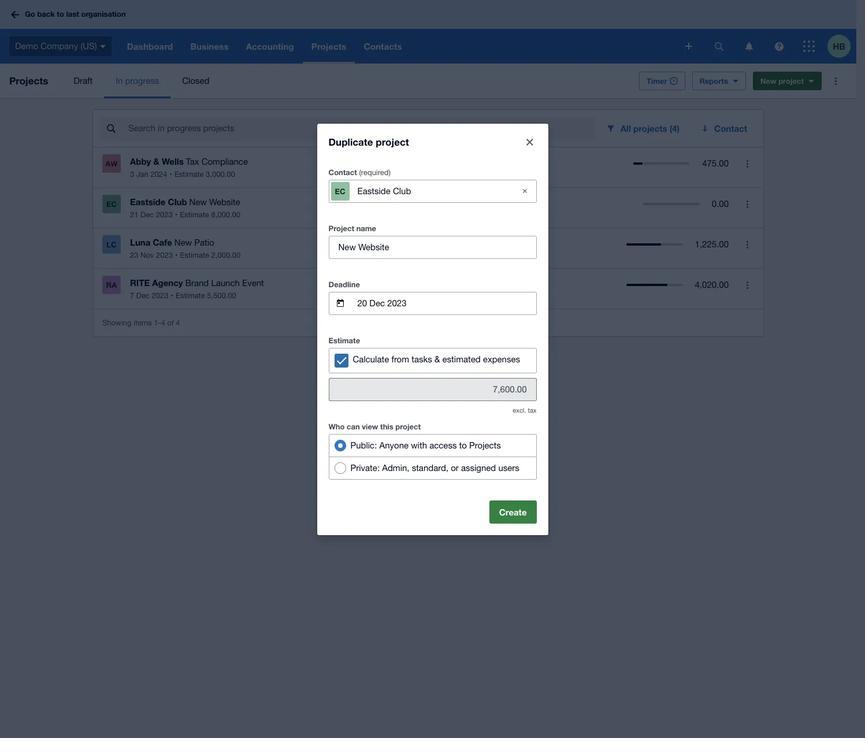 Task type: locate. For each thing, give the bounding box(es) containing it.
luna
[[130, 237, 151, 248]]

new inside eastside club new website 21 dec 2023 • estimate 8,000.00
[[189, 197, 207, 207]]

to inside "link"
[[57, 9, 64, 19]]

1 horizontal spatial ec
[[335, 187, 346, 196]]

1 vertical spatial ec
[[106, 200, 117, 209]]

1,225.00
[[696, 239, 729, 249]]

• up agency
[[175, 251, 178, 260]]

reports button
[[693, 72, 747, 90]]

• down club at top left
[[175, 211, 178, 219]]

• inside the rite agency brand launch event 7 dec 2023 • estimate 5,500.00
[[171, 291, 174, 300]]

draft link
[[62, 64, 104, 98]]

0 vertical spatial dec
[[141, 211, 154, 219]]

duplicate
[[329, 136, 373, 148]]

svg image up reports popup button
[[715, 42, 724, 51]]

2023 inside luna cafe new patio 23 nov 2023 • estimate 2,000.00
[[156, 251, 173, 260]]

4 left of at the left
[[161, 318, 165, 327]]

estimate down patio
[[180, 251, 209, 260]]

1-
[[154, 318, 161, 327]]

estimate inside eastside club new website 21 dec 2023 • estimate 8,000.00
[[180, 211, 209, 219]]

2 4 from the left
[[176, 318, 180, 327]]

0 horizontal spatial 4
[[161, 318, 165, 327]]

new
[[761, 76, 777, 86], [189, 197, 207, 207], [175, 238, 192, 248]]

go back to last organisation link
[[7, 4, 133, 25]]

estimate down club at top left
[[180, 211, 209, 219]]

3
[[130, 170, 134, 179]]

475.00
[[703, 158, 729, 168]]

0 horizontal spatial projects
[[9, 75, 48, 87]]

new inside luna cafe new patio 23 nov 2023 • estimate 2,000.00
[[175, 238, 192, 248]]

svg image
[[804, 40, 815, 52], [715, 42, 724, 51], [775, 42, 784, 51]]

projects up assigned
[[470, 440, 501, 450]]

jan
[[136, 170, 149, 179]]

can
[[347, 422, 360, 431]]

0 vertical spatial project
[[779, 76, 805, 86]]

0 vertical spatial &
[[154, 156, 160, 167]]

project inside popup button
[[779, 76, 805, 86]]

svg image inside go back to last organisation "link"
[[11, 11, 19, 18]]

• inside eastside club new website 21 dec 2023 • estimate 8,000.00
[[175, 211, 178, 219]]

ec left eastside at the left of the page
[[106, 200, 117, 209]]

0 horizontal spatial &
[[154, 156, 160, 167]]

hb button
[[828, 29, 857, 64]]

0 vertical spatial contact
[[715, 123, 748, 134]]

• inside luna cafe new patio 23 nov 2023 • estimate 2,000.00
[[175, 251, 178, 260]]

0 vertical spatial 2023
[[156, 211, 173, 219]]

close button
[[519, 130, 542, 154]]

1 vertical spatial new
[[189, 197, 207, 207]]

2023 inside the rite agency brand launch event 7 dec 2023 • estimate 5,500.00
[[152, 291, 169, 300]]

8,000.00
[[211, 211, 241, 219]]

1 vertical spatial to
[[460, 440, 467, 450]]

ec down contact (required)
[[335, 187, 346, 196]]

from
[[392, 354, 409, 364]]

ra
[[106, 281, 117, 290]]

2023 down club at top left
[[156, 211, 173, 219]]

to left last
[[57, 9, 64, 19]]

dec inside eastside club new website 21 dec 2023 • estimate 8,000.00
[[141, 211, 154, 219]]

svg image
[[11, 11, 19, 18], [746, 42, 753, 51], [686, 43, 693, 50], [100, 45, 106, 48]]

2 vertical spatial project
[[396, 422, 421, 431]]

organisation
[[81, 9, 126, 19]]

or
[[451, 463, 459, 473]]

this
[[381, 422, 394, 431]]

brand
[[185, 278, 209, 288]]

1 vertical spatial projects
[[470, 440, 501, 450]]

demo
[[15, 41, 38, 51]]

• inside abby & wells tax compliance 3 jan 2024 • estimate 3,000.00
[[170, 170, 172, 179]]

1 horizontal spatial to
[[460, 440, 467, 450]]

dec right 7
[[136, 291, 150, 300]]

hb banner
[[0, 0, 857, 64]]

3,000.00
[[206, 170, 235, 179]]

1 horizontal spatial projects
[[470, 440, 501, 450]]

0 vertical spatial new
[[761, 76, 777, 86]]

4 right of at the left
[[176, 318, 180, 327]]

1 vertical spatial 2023
[[156, 251, 173, 260]]

projects
[[9, 75, 48, 87], [470, 440, 501, 450]]

public: anyone with access to projects
[[351, 440, 501, 450]]

ec
[[335, 187, 346, 196], [106, 200, 117, 209]]

last
[[66, 9, 79, 19]]

contact down 'duplicate'
[[329, 167, 357, 177]]

1 horizontal spatial contact
[[715, 123, 748, 134]]

svg image inside demo company (us) popup button
[[100, 45, 106, 48]]

0 vertical spatial to
[[57, 9, 64, 19]]

excl.
[[513, 407, 527, 414]]

23
[[130, 251, 139, 260]]

cafe
[[153, 237, 172, 248]]

assigned
[[461, 463, 496, 473]]

tax
[[528, 407, 537, 414]]

demo company (us) button
[[0, 29, 118, 64]]

closed link
[[171, 64, 221, 98]]

• down agency
[[171, 291, 174, 300]]

svg image up new project
[[775, 42, 784, 51]]

5,500.00
[[207, 291, 236, 300]]

group
[[329, 434, 537, 480]]

project name
[[329, 224, 377, 233]]

1 vertical spatial project
[[376, 136, 409, 148]]

new right reports popup button
[[761, 76, 777, 86]]

•
[[170, 170, 172, 179], [175, 211, 178, 219], [175, 251, 178, 260], [171, 291, 174, 300]]

project for duplicate project
[[376, 136, 409, 148]]

dec inside the rite agency brand launch event 7 dec 2023 • estimate 5,500.00
[[136, 291, 150, 300]]

1 vertical spatial dec
[[136, 291, 150, 300]]

estimate down tax
[[175, 170, 204, 179]]

1 horizontal spatial &
[[435, 354, 440, 364]]

private: admin, standard, or assigned users
[[351, 463, 520, 473]]

Project name field
[[329, 236, 536, 258]]

contact inside contact popup button
[[715, 123, 748, 134]]

0 vertical spatial ec
[[335, 187, 346, 196]]

in progress
[[116, 76, 159, 86]]

0 horizontal spatial to
[[57, 9, 64, 19]]

to right access
[[460, 440, 467, 450]]

to
[[57, 9, 64, 19], [460, 440, 467, 450]]

estimate inside abby & wells tax compliance 3 jan 2024 • estimate 3,000.00
[[175, 170, 204, 179]]

0 horizontal spatial contact
[[329, 167, 357, 177]]

who
[[329, 422, 345, 431]]

close image
[[527, 139, 534, 145]]

svg image left 'hb'
[[804, 40, 815, 52]]

projects down demo
[[9, 75, 48, 87]]

& inside abby & wells tax compliance 3 jan 2024 • estimate 3,000.00
[[154, 156, 160, 167]]

new right cafe
[[175, 238, 192, 248]]

• right 2024 at left top
[[170, 170, 172, 179]]

1 horizontal spatial 4
[[176, 318, 180, 327]]

1 vertical spatial contact
[[329, 167, 357, 177]]

new project button
[[754, 72, 822, 90]]

1 vertical spatial &
[[435, 354, 440, 364]]

contact inside duplicate project "dialog"
[[329, 167, 357, 177]]

group containing public: anyone with access to projects
[[329, 434, 537, 480]]

2 vertical spatial new
[[175, 238, 192, 248]]

to inside group
[[460, 440, 467, 450]]

contact up 475.00
[[715, 123, 748, 134]]

& up 2024 at left top
[[154, 156, 160, 167]]

2023
[[156, 211, 173, 219], [156, 251, 173, 260], [152, 291, 169, 300]]

eastside
[[130, 197, 166, 207]]

dec right 21
[[141, 211, 154, 219]]

2023 inside eastside club new website 21 dec 2023 • estimate 8,000.00
[[156, 211, 173, 219]]

new right club at top left
[[189, 197, 207, 207]]

2023 down agency
[[152, 291, 169, 300]]

lc
[[107, 240, 117, 249]]

2023 down cafe
[[156, 251, 173, 260]]

estimate up calculate
[[329, 336, 360, 345]]

navigation
[[118, 29, 678, 64]]

(required)
[[359, 168, 391, 177]]

contact for contact
[[715, 123, 748, 134]]

group inside duplicate project "dialog"
[[329, 434, 537, 480]]

view
[[362, 422, 379, 431]]

project
[[779, 76, 805, 86], [376, 136, 409, 148], [396, 422, 421, 431]]

go
[[25, 9, 35, 19]]

public:
[[351, 440, 377, 450]]

&
[[154, 156, 160, 167], [435, 354, 440, 364]]

Search in progress projects search field
[[127, 117, 594, 139]]

Deadline field
[[357, 292, 536, 314]]

0 horizontal spatial ec
[[106, 200, 117, 209]]

& right tasks
[[435, 354, 440, 364]]

estimate down brand
[[176, 291, 205, 300]]

& inside duplicate project "dialog"
[[435, 354, 440, 364]]

contact
[[715, 123, 748, 134], [329, 167, 357, 177]]

2 vertical spatial 2023
[[152, 291, 169, 300]]

showing items 1-4 of 4
[[102, 318, 180, 327]]



Task type: describe. For each thing, give the bounding box(es) containing it.
compliance
[[202, 157, 248, 167]]

(4)
[[670, 123, 680, 134]]

abby & wells tax compliance 3 jan 2024 • estimate 3,000.00
[[130, 156, 248, 179]]

timer
[[647, 76, 668, 86]]

aw
[[106, 159, 118, 168]]

eastside club new website 21 dec 2023 • estimate 8,000.00
[[130, 197, 241, 219]]

21
[[130, 211, 139, 219]]

new inside "new project" popup button
[[761, 76, 777, 86]]

website
[[209, 197, 240, 207]]

4,020.00
[[696, 280, 729, 290]]

project for new project
[[779, 76, 805, 86]]

closed
[[182, 76, 210, 86]]

new project
[[761, 76, 805, 86]]

timer button
[[640, 72, 686, 90]]

1 horizontal spatial svg image
[[775, 42, 784, 51]]

all
[[621, 123, 631, 134]]

items
[[134, 318, 152, 327]]

Find or create a contact field
[[357, 180, 509, 202]]

nov
[[141, 251, 154, 260]]

patio
[[194, 238, 214, 248]]

club
[[168, 197, 187, 207]]

estimate inside luna cafe new patio 23 nov 2023 • estimate 2,000.00
[[180, 251, 209, 260]]

in progress link
[[104, 64, 171, 98]]

duplicate project dialog
[[317, 123, 549, 535]]

2023 for club
[[156, 211, 173, 219]]

new for luna cafe
[[175, 238, 192, 248]]

contact button
[[694, 117, 757, 140]]

luna cafe new patio 23 nov 2023 • estimate 2,000.00
[[130, 237, 241, 260]]

0 horizontal spatial svg image
[[715, 42, 724, 51]]

estimate inside duplicate project "dialog"
[[329, 336, 360, 345]]

(us)
[[81, 41, 97, 51]]

draft
[[74, 76, 93, 86]]

duplicate project
[[329, 136, 409, 148]]

calculate from tasks & estimated expenses
[[353, 354, 521, 364]]

back
[[37, 9, 55, 19]]

event
[[242, 278, 264, 288]]

go back to last organisation
[[25, 9, 126, 19]]

contact (required)
[[329, 167, 391, 177]]

demo company (us)
[[15, 41, 97, 51]]

rite agency brand launch event 7 dec 2023 • estimate 5,500.00
[[130, 278, 264, 300]]

with
[[411, 440, 427, 450]]

calculate
[[353, 354, 389, 364]]

create
[[500, 507, 527, 517]]

estimated
[[443, 354, 481, 364]]

1 4 from the left
[[161, 318, 165, 327]]

progress
[[125, 76, 159, 86]]

tax
[[186, 157, 199, 167]]

showing
[[102, 318, 132, 327]]

hb
[[834, 41, 846, 51]]

ec inside "dialog"
[[335, 187, 346, 196]]

2024
[[151, 170, 167, 179]]

e.g. 10,000.00 field
[[329, 379, 536, 401]]

users
[[499, 463, 520, 473]]

projects
[[634, 123, 668, 134]]

project
[[329, 224, 355, 233]]

0 vertical spatial projects
[[9, 75, 48, 87]]

anyone
[[380, 440, 409, 450]]

abby
[[130, 156, 151, 167]]

name
[[357, 224, 377, 233]]

0.00
[[712, 199, 729, 209]]

admin,
[[382, 463, 410, 473]]

2 horizontal spatial svg image
[[804, 40, 815, 52]]

who can view this project
[[329, 422, 421, 431]]

deadline
[[329, 280, 360, 289]]

projects inside group
[[470, 440, 501, 450]]

new for eastside club
[[189, 197, 207, 207]]

contact for contact (required)
[[329, 167, 357, 177]]

clear image
[[514, 180, 537, 203]]

2023 for cafe
[[156, 251, 173, 260]]

in
[[116, 76, 123, 86]]

excl. tax
[[513, 407, 537, 414]]

all projects (4) button
[[599, 117, 689, 140]]

launch
[[211, 278, 240, 288]]

estimate inside the rite agency brand launch event 7 dec 2023 • estimate 5,500.00
[[176, 291, 205, 300]]

7
[[130, 291, 134, 300]]

expenses
[[483, 354, 521, 364]]

reports
[[700, 76, 729, 86]]

wells
[[162, 156, 184, 167]]

agency
[[152, 278, 183, 288]]

2,000.00
[[212, 251, 241, 260]]

company
[[41, 41, 78, 51]]

create button
[[490, 501, 537, 524]]

rite
[[130, 278, 150, 288]]

navigation inside hb banner
[[118, 29, 678, 64]]

access
[[430, 440, 457, 450]]

tasks
[[412, 354, 432, 364]]



Task type: vqa. For each thing, say whether or not it's contained in the screenshot.
the top Into
no



